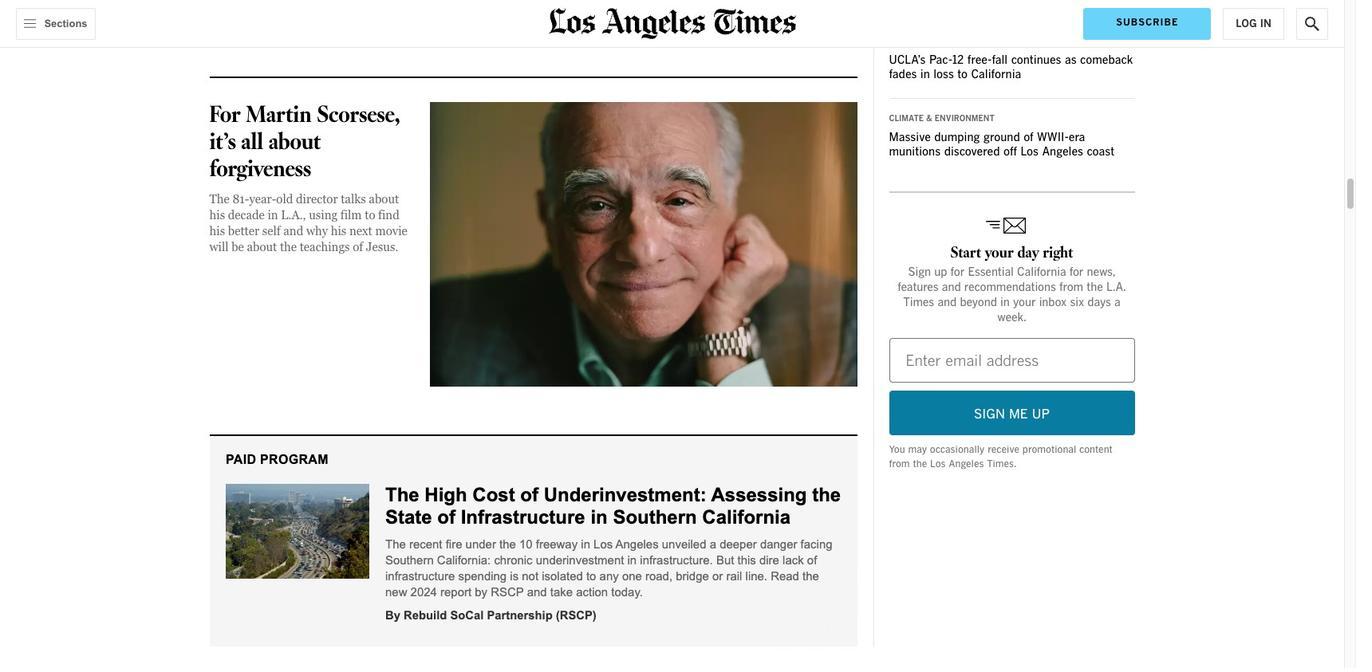 Task type: describe. For each thing, give the bounding box(es) containing it.
next
[[349, 225, 373, 238]]

teachings
[[300, 240, 350, 254]]

home page image
[[549, 8, 796, 39]]

81-
[[233, 193, 249, 206]]

wwii-
[[1037, 133, 1069, 144]]

2 vertical spatial about
[[247, 240, 277, 254]]

climate & environment link
[[889, 115, 995, 123]]

and inside the 'for martin scorsese, it's all about forgiveness the 81-year-old director talks about his decade in l.a., using film to find his better self and why his next movie will be about the teachings of jesus.'
[[284, 225, 304, 238]]

sign for up
[[909, 267, 931, 278]]

a
[[1115, 297, 1121, 309]]

california inside sign up for essential california for news, features and recommendations from the l.a. times and beyond in your inbox six days a week.
[[1018, 267, 1067, 278]]

talks
[[341, 193, 366, 206]]

climate & environment
[[889, 115, 995, 123]]

for martin scorsese, it's all about forgiveness link
[[209, 99, 400, 187]]

old
[[276, 193, 293, 206]]

why
[[306, 225, 328, 238]]

in
[[1261, 19, 1272, 29]]

0 vertical spatial about
[[269, 126, 321, 160]]

promotional
[[1023, 446, 1077, 455]]

start
[[951, 242, 982, 265]]

better
[[228, 225, 259, 238]]

his down the the
[[209, 209, 225, 222]]

2 for from the left
[[1070, 267, 1084, 278]]

from inside you may occasionally receive promotional content from the los angeles times.
[[889, 460, 910, 470]]

log in
[[1236, 19, 1272, 29]]

as
[[1065, 55, 1077, 66]]

massive dumping ground of wwii-era munitions discovered off los angeles coast
[[889, 133, 1115, 158]]

the inside sign up for essential california for news, features and recommendations from the l.a. times and beyond in your inbox six days a week.
[[1087, 282, 1104, 293]]

ucla's
[[889, 55, 926, 66]]

be
[[232, 240, 244, 254]]

your inside sign up for essential california for news, features and recommendations from the l.a. times and beyond in your inbox six days a week.
[[1014, 297, 1036, 309]]

beyond
[[960, 297, 997, 309]]

the
[[209, 193, 230, 206]]

los inside you may occasionally receive promotional content from the los angeles times.
[[931, 460, 946, 470]]

sign up for essential california for news, features and recommendations from the l.a. times and beyond in your inbox six days a week.
[[898, 267, 1127, 324]]

era
[[1069, 133, 1086, 144]]

inbox
[[1040, 297, 1067, 309]]

using
[[309, 209, 338, 222]]

scorsese,
[[317, 99, 400, 133]]

his up will
[[209, 225, 225, 238]]

me
[[1010, 408, 1029, 421]]

may
[[909, 446, 927, 455]]

up
[[935, 267, 948, 278]]

sign for me
[[974, 408, 1006, 421]]

ground
[[984, 133, 1021, 144]]

features
[[898, 282, 939, 293]]

comeback
[[1081, 55, 1134, 66]]

coast
[[1087, 147, 1115, 158]]

los inside massive dumping ground of wwii-era munitions discovered off los angeles coast
[[1021, 147, 1039, 158]]

it's
[[209, 126, 236, 160]]

times.
[[987, 460, 1017, 470]]

climate
[[889, 115, 924, 123]]

week.
[[998, 313, 1027, 324]]

jesus.
[[366, 240, 399, 254]]

sections
[[44, 18, 87, 30]]

receive
[[988, 446, 1020, 455]]

beverly hills, ca - november 17: academy award-winning director martin scorsese, image
[[430, 102, 858, 388]]

massive
[[889, 133, 931, 144]]

1 vertical spatial about
[[369, 193, 399, 206]]

munitions
[[889, 147, 941, 158]]

sign me up
[[974, 408, 1050, 421]]

ucla's pac-12 free-fall continues as comeback fades in loss to california
[[889, 55, 1134, 81]]

to inside the 'for martin scorsese, it's all about forgiveness the 81-year-old director talks about his decade in l.a., using film to find his better self and why his next movie will be about the teachings of jesus.'
[[365, 209, 375, 222]]

all
[[241, 126, 263, 160]]

to inside ucla's pac-12 free-fall continues as comeback fades in loss to california
[[958, 70, 968, 81]]

you may occasionally receive promotional content from the los angeles times.
[[889, 446, 1113, 470]]

1 vertical spatial and
[[942, 282, 961, 293]]

dumping
[[935, 133, 980, 144]]

self
[[262, 225, 281, 238]]

for martin scorsese, it's all about forgiveness the 81-year-old director talks about his decade in l.a., using film to find his better self and why his next movie will be about the teachings of jesus.
[[209, 99, 408, 254]]



Task type: locate. For each thing, give the bounding box(es) containing it.
will
[[209, 240, 229, 254]]

the inside you may occasionally receive promotional content from the los angeles times.
[[913, 460, 928, 470]]

advertisement region
[[209, 435, 858, 647]]

fades
[[889, 70, 917, 81]]

start your day right
[[951, 242, 1074, 265]]

1 horizontal spatial in
[[921, 70, 930, 81]]

in inside ucla's pac-12 free-fall continues as comeback fades in loss to california
[[921, 70, 930, 81]]

0 horizontal spatial of
[[353, 240, 363, 254]]

about
[[269, 126, 321, 160], [369, 193, 399, 206], [247, 240, 277, 254]]

pac-
[[930, 55, 953, 66]]

sign left me
[[974, 408, 1006, 421]]

1 for from the left
[[951, 267, 965, 278]]

from inside sign up for essential california for news, features and recommendations from the l.a. times and beyond in your inbox six days a week.
[[1060, 282, 1084, 293]]

off
[[1004, 147, 1018, 158]]

in left loss
[[921, 70, 930, 81]]

for right up
[[951, 267, 965, 278]]

and down up
[[942, 282, 961, 293]]

0 horizontal spatial from
[[889, 460, 910, 470]]

2 horizontal spatial in
[[1001, 297, 1010, 309]]

0 vertical spatial angeles
[[1043, 147, 1084, 158]]

angeles
[[1043, 147, 1084, 158], [949, 460, 984, 470]]

and right times
[[938, 297, 957, 309]]

1 vertical spatial in
[[268, 209, 278, 222]]

in for scorsese,
[[268, 209, 278, 222]]

sign inside sign up for essential california for news, features and recommendations from the l.a. times and beyond in your inbox six days a week.
[[909, 267, 931, 278]]

2 vertical spatial the
[[913, 460, 928, 470]]

1 horizontal spatial for
[[1070, 267, 1084, 278]]

for
[[209, 99, 241, 133]]

continues
[[1012, 55, 1062, 66]]

essential
[[968, 267, 1014, 278]]

day
[[1018, 242, 1040, 265]]

1 horizontal spatial sign
[[974, 408, 1006, 421]]

news,
[[1087, 267, 1116, 278]]

1 vertical spatial sign
[[974, 408, 1006, 421]]

0 vertical spatial the
[[280, 240, 297, 254]]

his down film
[[331, 225, 347, 238]]

angeles inside massive dumping ground of wwii-era munitions discovered off los angeles coast
[[1043, 147, 1084, 158]]

santa monica-ca-october 16, 2023: vice president kamala harris, center, and second gentleman douglas emhoff, left, walk into el cholo mexican restaurant in santa monica on october 16, 2023. (christina house / los angeles times) image
[[430, 0, 858, 45]]

0 horizontal spatial to
[[365, 209, 375, 222]]

days
[[1088, 297, 1112, 309]]

Enter email address email field
[[889, 338, 1135, 383]]

los down the occasionally
[[931, 460, 946, 470]]

loss
[[934, 70, 954, 81]]

1 vertical spatial california
[[1018, 267, 1067, 278]]

right
[[1043, 242, 1074, 265]]

times
[[904, 297, 935, 309]]

to down 12
[[958, 70, 968, 81]]

0 horizontal spatial for
[[951, 267, 965, 278]]

in inside the 'for martin scorsese, it's all about forgiveness the 81-year-old director talks about his decade in l.a., using film to find his better self and why his next movie will be about the teachings of jesus.'
[[268, 209, 278, 222]]

0 vertical spatial from
[[1060, 282, 1084, 293]]

about down self
[[247, 240, 277, 254]]

of
[[1024, 133, 1034, 144], [353, 240, 363, 254]]

and
[[284, 225, 304, 238], [942, 282, 961, 293], [938, 297, 957, 309]]

you
[[889, 446, 906, 455]]

ucla's pac-12 free-fall continues as comeback fades in loss to california link
[[889, 55, 1134, 81]]

of left wwii- on the top right
[[1024, 133, 1034, 144]]

1 vertical spatial of
[[353, 240, 363, 254]]

log
[[1236, 19, 1258, 29]]

angeles down the occasionally
[[949, 460, 984, 470]]

free-
[[968, 55, 992, 66]]

2 horizontal spatial the
[[1087, 282, 1104, 293]]

1 vertical spatial angeles
[[949, 460, 984, 470]]

in for for
[[1001, 297, 1010, 309]]

in
[[921, 70, 930, 81], [268, 209, 278, 222], [1001, 297, 1010, 309]]

from
[[1060, 282, 1084, 293], [889, 460, 910, 470]]

2 vertical spatial and
[[938, 297, 957, 309]]

0 horizontal spatial in
[[268, 209, 278, 222]]

from up six
[[1060, 282, 1084, 293]]

0 vertical spatial of
[[1024, 133, 1034, 144]]

in inside sign up for essential california for news, features and recommendations from the l.a. times and beyond in your inbox six days a week.
[[1001, 297, 1010, 309]]

your up week.
[[1014, 297, 1036, 309]]

sign
[[909, 267, 931, 278], [974, 408, 1006, 421]]

california
[[972, 70, 1022, 81], [1018, 267, 1067, 278]]

sign inside button
[[974, 408, 1006, 421]]

of inside massive dumping ground of wwii-era munitions discovered off los angeles coast
[[1024, 133, 1034, 144]]

angeles inside you may occasionally receive promotional content from the los angeles times.
[[949, 460, 984, 470]]

1 vertical spatial from
[[889, 460, 910, 470]]

find
[[378, 209, 400, 222]]

0 horizontal spatial angeles
[[949, 460, 984, 470]]

sign up features
[[909, 267, 931, 278]]

occasionally
[[930, 446, 985, 455]]

your up essential
[[985, 242, 1014, 265]]

to
[[958, 70, 968, 81], [365, 209, 375, 222]]

angeles down wwii- on the top right
[[1043, 147, 1084, 158]]

0 vertical spatial and
[[284, 225, 304, 238]]

director
[[296, 193, 338, 206]]

1 horizontal spatial to
[[958, 70, 968, 81]]

his
[[209, 209, 225, 222], [209, 225, 225, 238], [331, 225, 347, 238]]

2 vertical spatial in
[[1001, 297, 1010, 309]]

0 vertical spatial your
[[985, 242, 1014, 265]]

fall
[[992, 55, 1008, 66]]

1 vertical spatial your
[[1014, 297, 1036, 309]]

discovered
[[945, 147, 1000, 158]]

environment
[[935, 115, 995, 123]]

1 vertical spatial to
[[365, 209, 375, 222]]

12
[[953, 55, 964, 66]]

1 vertical spatial the
[[1087, 282, 1104, 293]]

in down recommendations
[[1001, 297, 1010, 309]]

1 vertical spatial los
[[931, 460, 946, 470]]

the up the days
[[1087, 282, 1104, 293]]

from down you
[[889, 460, 910, 470]]

l.a.
[[1107, 282, 1127, 293]]

decade
[[228, 209, 265, 222]]

content
[[1080, 446, 1113, 455]]

1 horizontal spatial the
[[913, 460, 928, 470]]

0 horizontal spatial the
[[280, 240, 297, 254]]

of inside the 'for martin scorsese, it's all about forgiveness the 81-year-old director talks about his decade in l.a., using film to find his better self and why his next movie will be about the teachings of jesus.'
[[353, 240, 363, 254]]

and down l.a.,
[[284, 225, 304, 238]]

year-
[[249, 193, 276, 206]]

movie
[[375, 225, 408, 238]]

of down 'next'
[[353, 240, 363, 254]]

0 vertical spatial california
[[972, 70, 1022, 81]]

sign me up button
[[889, 391, 1135, 435]]

forgiveness
[[209, 153, 311, 187]]

the down self
[[280, 240, 297, 254]]

los right off
[[1021, 147, 1039, 158]]

los
[[1021, 147, 1039, 158], [931, 460, 946, 470]]

in up self
[[268, 209, 278, 222]]

massive dumping ground of wwii-era munitions discovered off los angeles coast link
[[889, 133, 1115, 158]]

0 horizontal spatial los
[[931, 460, 946, 470]]

your
[[985, 242, 1014, 265], [1014, 297, 1036, 309]]

0 horizontal spatial sign
[[909, 267, 931, 278]]

sections button
[[16, 8, 96, 40]]

about up find
[[369, 193, 399, 206]]

california down fall
[[972, 70, 1022, 81]]

for left news,
[[1070, 267, 1084, 278]]

l.a.,
[[281, 209, 306, 222]]

0 vertical spatial sign
[[909, 267, 931, 278]]

film
[[341, 209, 362, 222]]

about right all
[[269, 126, 321, 160]]

&
[[927, 115, 933, 123]]

the inside the 'for martin scorsese, it's all about forgiveness the 81-year-old director talks about his decade in l.a., using film to find his better self and why his next movie will be about the teachings of jesus.'
[[280, 240, 297, 254]]

log in link
[[1224, 8, 1285, 40]]

six
[[1071, 297, 1085, 309]]

the
[[280, 240, 297, 254], [1087, 282, 1104, 293], [913, 460, 928, 470]]

0 vertical spatial to
[[958, 70, 968, 81]]

martin
[[246, 99, 312, 133]]

for
[[951, 267, 965, 278], [1070, 267, 1084, 278]]

california down day
[[1018, 267, 1067, 278]]

0 vertical spatial in
[[921, 70, 930, 81]]

to up 'next'
[[365, 209, 375, 222]]

0 vertical spatial los
[[1021, 147, 1039, 158]]

1 horizontal spatial of
[[1024, 133, 1034, 144]]

1 horizontal spatial los
[[1021, 147, 1039, 158]]

the down the may
[[913, 460, 928, 470]]

up
[[1033, 408, 1050, 421]]

california inside ucla's pac-12 free-fall continues as comeback fades in loss to california
[[972, 70, 1022, 81]]

1 horizontal spatial from
[[1060, 282, 1084, 293]]

1 horizontal spatial angeles
[[1043, 147, 1084, 158]]

recommendations
[[965, 282, 1057, 293]]



Task type: vqa. For each thing, say whether or not it's contained in the screenshot.
the Left, Khalid Al-Alim, Right, Huntington Park Council Member Graciela Ortiz. image
no



